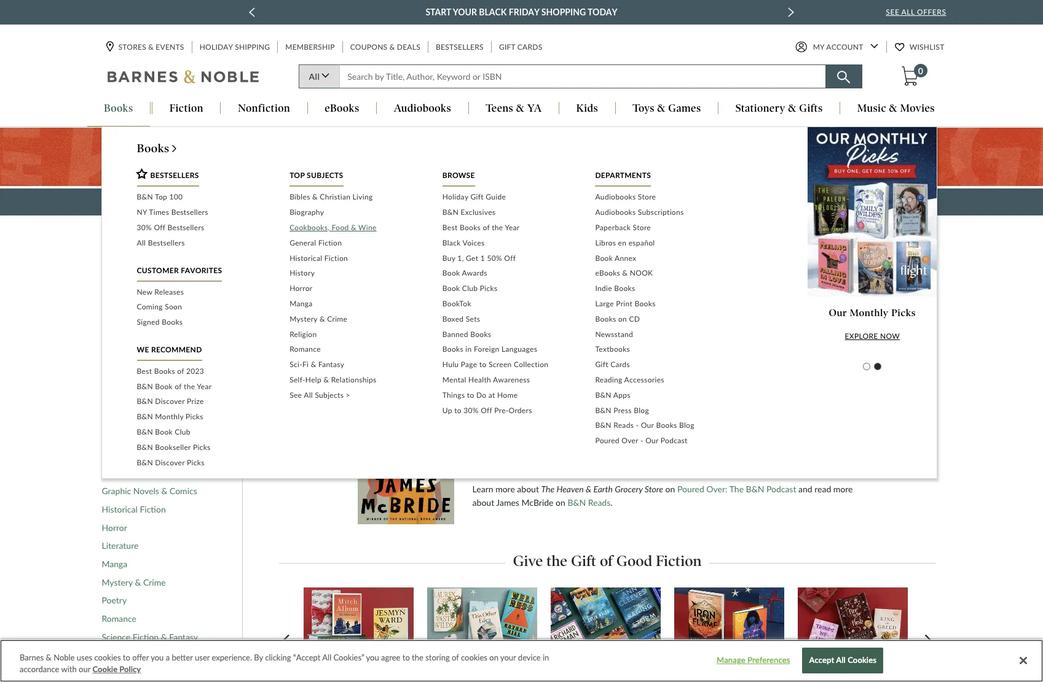 Task type: vqa. For each thing, say whether or not it's contained in the screenshot.
topmost Historical Fiction 'link'
yes



Task type: locate. For each thing, give the bounding box(es) containing it.
accept all cookies button
[[802, 648, 883, 674]]

black inside the holiday gift guide b&n exclusives best books of the year black voices buy 1, get 1 50% off book awards book club picks booktok boxed sets banned books books in foreign languages hulu page to screen collection mental health awareness things to do at home up to 30% off pre-orders
[[442, 238, 461, 248]]

b&n down reading
[[595, 391, 611, 400]]

fiction down logo
[[169, 102, 203, 115]]

0 horizontal spatial club
[[175, 428, 190, 437]]

music
[[857, 102, 886, 115]]

all right accept
[[836, 656, 846, 666]]

1 vertical spatial barnes
[[20, 653, 44, 663]]

earth up deacon king kong link
[[556, 383, 587, 397]]

0 vertical spatial poured
[[595, 437, 620, 446]]

accessories
[[624, 376, 664, 385]]

offers
[[917, 7, 946, 17]]

books inside best books of 2023 b&n book of the year b&n discover prize b&n monthly picks b&n book club b&n bookseller picks b&n discover picks
[[154, 367, 175, 376]]

2 horizontal spatial holiday
[[613, 196, 649, 208]]

romance down cookies
[[836, 668, 870, 679]]

on left cd
[[618, 315, 627, 324]]

collection
[[514, 360, 548, 370]]

list containing bibles & christian living
[[290, 190, 424, 404]]

the inside the holiday gift guide b&n exclusives best books of the year black voices buy 1, get 1 50% off book awards book club picks booktok boxed sets banned books books in foreign languages hulu page to screen collection mental health awareness things to do at home up to 30% off pre-orders
[[492, 223, 503, 232]]

science fiction & fantasy down manage on the bottom of the page
[[681, 668, 778, 679]]

0 vertical spatial bestsellers link
[[435, 41, 485, 53]]

poured left over: at the bottom of page
[[677, 484, 704, 495]]

bestsellers link
[[435, 41, 485, 53], [102, 328, 142, 339]]

0 horizontal spatial monthly
[[155, 413, 184, 422]]

browse for browse fiction
[[102, 312, 134, 321]]

list containing best books of 2023
[[137, 364, 271, 471]]

search image
[[837, 71, 850, 84]]

see inside bibles & christian living biography cookbooks, food & wine general fiction historical fiction history horror manga mystery & crime religion romance sci-fi & fantasy self-help & relationships see all subjects >
[[290, 391, 302, 400]]

orders
[[509, 406, 532, 415]]

0 vertical spatial home
[[497, 391, 518, 400]]

0 vertical spatial about
[[517, 484, 539, 495]]

subscriptions
[[638, 208, 684, 217]]

top subjects heading
[[290, 171, 343, 187]]

the inside barnes & noble uses cookies to offer you a better user experience. by clicking "accept all cookies" you agree to the storing of cookies on your device in accordance with our
[[412, 653, 423, 663]]

gift inside the holiday gift guide b&n exclusives best books of the year black voices buy 1, get 1 50% off book awards book club picks booktok boxed sets banned books books in foreign languages hulu page to screen collection mental health awareness things to do at home up to 30% off pre-orders
[[471, 193, 484, 202]]

holiday for holiday shipping
[[200, 43, 233, 52]]

noble down orders
[[509, 436, 532, 446]]

year down books on cd link
[[640, 327, 670, 345]]

in inside the holiday gift guide b&n exclusives best books of the year black voices buy 1, get 1 50% off book awards book club picks booktok boxed sets banned books books in foreign languages hulu page to screen collection mental health awareness things to do at home up to 30% off pre-orders
[[465, 345, 472, 354]]

0 vertical spatial mcbride
[[509, 400, 541, 411]]

2 horizontal spatial 2023
[[534, 436, 554, 446]]

1 vertical spatial 2023
[[186, 367, 204, 376]]

you right offer
[[151, 653, 164, 663]]

holiday inside the fiction books main content
[[613, 196, 649, 208]]

noble
[[509, 436, 532, 446], [54, 653, 75, 663]]

new inside new releases link
[[102, 347, 119, 357]]

reads down press
[[614, 421, 634, 430]]

next slide / item image
[[788, 7, 794, 17]]

0 vertical spatial club
[[462, 284, 478, 293]]

historical
[[290, 254, 322, 263], [102, 505, 138, 515]]

1 vertical spatial browse
[[367, 269, 391, 278]]

give
[[513, 553, 543, 571]]

our
[[593, 196, 610, 208], [829, 308, 847, 319], [641, 421, 654, 430], [646, 437, 659, 446]]

barnes & noble book of the year! the heaven & earth grocery store. shop now image
[[0, 128, 1043, 186]]

manga inside the fiction books main content
[[102, 559, 127, 570]]

coming down new releases
[[102, 365, 131, 375]]

b&n
[[137, 193, 153, 202], [442, 208, 459, 217], [524, 327, 557, 345], [137, 382, 153, 391], [709, 383, 735, 397], [595, 391, 611, 400], [137, 397, 153, 407], [595, 406, 611, 415], [137, 413, 153, 422], [595, 421, 611, 430], [137, 428, 153, 437], [137, 443, 153, 452], [137, 458, 153, 467], [746, 484, 764, 495], [568, 498, 586, 508]]

list
[[137, 190, 271, 251], [290, 190, 424, 404], [442, 190, 577, 419], [595, 190, 730, 449], [137, 285, 271, 331], [137, 364, 271, 471]]

earth for store
[[556, 383, 587, 397]]

mystery inside bibles & christian living biography cookbooks, food & wine general fiction historical fiction history horror manga mystery & crime religion romance sci-fi & fantasy self-help & relationships see all subjects >
[[290, 315, 317, 324]]

1 vertical spatial club
[[175, 428, 190, 437]]

coming soon link down favorites at the left top
[[137, 300, 271, 315]]

over:
[[706, 484, 727, 495]]

general fiction link down fiction subjects
[[102, 468, 159, 479]]

0 vertical spatial manga
[[290, 299, 313, 309]]

of inside comes the barnes & noble 2023 book of the year,
[[578, 436, 585, 446]]

romance link
[[290, 343, 424, 358], [794, 588, 917, 683], [102, 614, 136, 625]]

to right up
[[454, 406, 462, 415]]

releases for new releases coming soon signed books
[[154, 287, 184, 297]]

poured
[[595, 437, 620, 446], [677, 484, 704, 495]]

privacy alert dialog
[[0, 640, 1043, 683]]

1 horizontal spatial manga
[[290, 299, 313, 309]]

grocery inside the heaven & earth grocery store (2023 b&n book of the year) by james mcbride
[[590, 383, 635, 397]]

black
[[479, 7, 507, 17], [442, 238, 461, 248]]

2 vertical spatial 2023
[[534, 436, 554, 446]]

monthly
[[850, 308, 889, 319], [155, 413, 184, 422]]

bestsellers image
[[135, 168, 148, 179]]

2 you from the left
[[366, 653, 379, 663]]

0 vertical spatial learn
[[586, 347, 606, 357]]

book down buy
[[442, 269, 460, 278]]

home inside the holiday gift guide b&n exclusives best books of the year black voices buy 1, get 1 50% off book awards book club picks booktok boxed sets banned books books in foreign languages hulu page to screen collection mental health awareness things to do at home up to 30% off pre-orders
[[497, 391, 518, 400]]

b&n up ny
[[137, 193, 153, 202]]

club inside best books of 2023 b&n book of the year b&n discover prize b&n monthly picks b&n book club b&n bookseller picks b&n discover picks
[[175, 428, 190, 437]]

1 vertical spatial mystery & crime link
[[102, 578, 166, 588]]

0 horizontal spatial 2023
[[186, 367, 204, 376]]

None field
[[339, 65, 826, 89]]

2 horizontal spatial browse
[[442, 171, 475, 180]]

heaven inside the heaven & earth grocery store (2023 b&n book of the year) by james mcbride
[[497, 383, 540, 397]]

holiday inside the holiday gift guide b&n exclusives best books of the year black voices buy 1, get 1 50% off book awards book club picks booktok boxed sets banned books books in foreign languages hulu page to screen collection mental health awareness things to do at home up to 30% off pre-orders
[[442, 193, 468, 202]]

& inside comes the barnes & noble 2023 book of the year,
[[501, 436, 507, 446]]

1 horizontal spatial browse
[[367, 269, 391, 278]]

0 vertical spatial in
[[465, 345, 472, 354]]

1 vertical spatial reads
[[588, 498, 611, 508]]

1 more from the left
[[495, 484, 515, 495]]

all inside button
[[836, 656, 846, 666]]

coming inside the fiction books main content
[[102, 365, 131, 375]]

of down best books of 2023 link
[[175, 382, 182, 391]]

0 horizontal spatial earth
[[556, 383, 587, 397]]

mental
[[442, 376, 466, 385]]

top up bibles on the top left of page
[[290, 171, 305, 180]]

2 vertical spatial subjects
[[134, 451, 170, 461]]

fantasy down the 'preferences'
[[749, 668, 778, 679]]

black up buy
[[442, 238, 461, 248]]

0 horizontal spatial soon
[[133, 365, 152, 375]]

biography
[[290, 208, 324, 217]]

1 horizontal spatial reads
[[614, 421, 634, 430]]

newsstand
[[595, 330, 633, 339]]

customer favorites
[[137, 266, 222, 275]]

navigation
[[0, 234, 1043, 244]]

2 vertical spatial grocery
[[615, 484, 643, 495]]

book down deacon
[[556, 436, 576, 446]]

holiday down browse heading
[[442, 193, 468, 202]]

mystery inside the fiction books main content
[[102, 578, 133, 588]]

holiday for holiday gift guide b&n exclusives best books of the year black voices buy 1, get 1 50% off book awards book club picks booktok boxed sets banned books books in foreign languages hulu page to screen collection mental health awareness things to do at home up to 30% off pre-orders
[[442, 193, 468, 202]]

0 horizontal spatial guide
[[486, 193, 506, 202]]

variety
[[399, 269, 421, 278]]

off
[[154, 223, 165, 232], [504, 254, 516, 263], [481, 406, 492, 415]]

audiobooks inside the fiction books main content
[[130, 383, 175, 394]]

novels
[[133, 486, 159, 497]]

romance inside bibles & christian living biography cookbooks, food & wine general fiction historical fiction history horror manga mystery & crime religion romance sci-fi & fantasy self-help & relationships see all subjects >
[[290, 345, 321, 354]]

0 vertical spatial heaven
[[497, 383, 540, 397]]

browse fiction
[[102, 312, 166, 321]]

historical up the history
[[290, 254, 322, 263]]

1 vertical spatial 30%
[[464, 406, 479, 415]]

bestsellers inside "link"
[[436, 43, 484, 52]]

1 horizontal spatial historical
[[290, 254, 322, 263]]

black inside start your black friday shopping today link
[[479, 7, 507, 17]]

1 vertical spatial horror
[[102, 523, 127, 533]]

a left 'better'
[[166, 653, 170, 663]]

1 horizontal spatial club
[[462, 284, 478, 293]]

1 horizontal spatial -
[[640, 437, 643, 446]]

b&n discover picks link
[[137, 456, 271, 471]]

ebooks down all "link" on the top left of page
[[325, 102, 359, 115]]

today
[[588, 7, 617, 17]]

historical inside the fiction books main content
[[102, 505, 138, 515]]

year down best books of 2023 link
[[197, 382, 212, 391]]

subjects inside the fiction books main content
[[134, 451, 170, 461]]

on inside the audiobooks store audiobooks subscriptions paperback store libros en español book annex ebooks & nook indie books large print books books on cd newsstand textbooks gift cards reading accessories b&n apps b&n press blog b&n reads - our books blog poured over - our podcast
[[618, 315, 627, 324]]

logo image
[[107, 70, 260, 87]]

off down black voices link
[[504, 254, 516, 263]]

horror inside the fiction books main content
[[102, 523, 127, 533]]

30% down do
[[464, 406, 479, 415]]

b&n inside 2023 b&n book of the year winner learn more
[[524, 327, 557, 345]]

genres
[[454, 269, 476, 278]]

all bestsellers link
[[137, 236, 271, 251]]

Search by Title, Author, Keyword or ISBN text field
[[339, 65, 826, 89]]

1 vertical spatial discover
[[155, 458, 185, 467]]

ebooks up indie
[[595, 269, 620, 278]]

list containing audiobooks store
[[595, 190, 730, 449]]

2023 inside best books of 2023 b&n book of the year b&n discover prize b&n monthly picks b&n book club b&n bookseller picks b&n discover picks
[[186, 367, 204, 376]]

gift up exclusives at the top left
[[471, 193, 484, 202]]

romance
[[290, 345, 321, 354], [102, 614, 136, 624], [836, 668, 870, 679]]

barnes up accordance
[[20, 653, 44, 663]]

1 horizontal spatial heaven
[[557, 484, 584, 495]]

customer favorites heading
[[137, 266, 222, 282]]

audiobooks store link
[[595, 190, 730, 205]]

0 horizontal spatial you
[[151, 653, 164, 663]]

- up over
[[636, 421, 639, 430]]

1 horizontal spatial coming
[[137, 303, 163, 312]]

browse left signed
[[102, 312, 134, 321]]

1 vertical spatial and
[[613, 422, 627, 432]]

best inside the holiday gift guide b&n exclusives best books of the year black voices buy 1, get 1 50% off book awards book club picks booktok boxed sets banned books books in foreign languages hulu page to screen collection mental health awareness things to do at home up to 30% off pre-orders
[[442, 223, 458, 232]]

bestsellers link down the start
[[435, 41, 485, 53]]

b&n down for
[[442, 208, 459, 217]]

& inside the heaven & earth grocery store (2023 b&n book of the year) by james mcbride
[[544, 383, 553, 397]]

1 horizontal spatial a
[[393, 269, 397, 278]]

1 vertical spatial earth
[[674, 436, 694, 446]]

your inside the fiction books main content
[[518, 196, 539, 208]]

learn
[[586, 347, 606, 357], [472, 484, 493, 495]]

the
[[367, 196, 382, 208], [492, 223, 503, 232], [615, 327, 637, 345], [184, 382, 195, 391], [787, 383, 805, 397], [837, 422, 850, 432], [588, 436, 600, 446], [546, 553, 567, 571], [412, 653, 423, 663]]

james
[[483, 400, 506, 411], [496, 498, 519, 508]]

1 vertical spatial ebooks
[[595, 269, 620, 278]]

romance up 'fi'
[[290, 345, 321, 354]]

b&n book of the year link
[[137, 380, 271, 395]]

1 vertical spatial horror link
[[102, 523, 127, 534]]

winner
[[712, 422, 738, 432]]

cookies left your
[[461, 653, 487, 663]]

mystery
[[290, 315, 317, 324], [102, 578, 133, 588]]

kong
[[593, 422, 611, 432]]

1 horizontal spatial earth
[[593, 484, 613, 495]]

0 vertical spatial -
[[636, 421, 639, 430]]

the down b&n exclusives link
[[492, 223, 503, 232]]

1 vertical spatial -
[[640, 437, 643, 446]]

agree
[[381, 653, 400, 663]]

fantasy up 'better'
[[169, 632, 198, 643]]

home
[[497, 391, 518, 400], [130, 420, 153, 430]]

earth inside the heaven & earth grocery store (2023 b&n book of the year) by james mcbride
[[556, 383, 587, 397]]

0 horizontal spatial barnes
[[20, 653, 44, 663]]

0 horizontal spatial mystery
[[102, 578, 133, 588]]

historical fiction link inside the fiction books main content
[[102, 505, 166, 515]]

0 horizontal spatial romance
[[102, 614, 136, 624]]

best books of the year link
[[442, 221, 577, 236]]

indie books link
[[595, 282, 730, 297]]

blog up deacon king kong and national book award winner on the bottom right of the page
[[634, 406, 649, 415]]

see all subjects > link
[[290, 388, 424, 404]]

sci-fi & fantasy link
[[290, 358, 424, 373]]

new inside the new releases coming soon signed books
[[137, 287, 152, 297]]

& inside barnes & noble uses cookies to offer you a better user experience. by clicking "accept all cookies" you agree to the storing of cookies on your device in accordance with our
[[46, 653, 52, 663]]

best books of 2023 b&n book of the year b&n discover prize b&n monthly picks b&n book club b&n bookseller picks b&n discover picks
[[137, 367, 212, 467]]

see
[[886, 7, 899, 17], [290, 391, 302, 400]]

noble inside comes the barnes & noble 2023 book of the year,
[[509, 436, 532, 446]]

noble inside barnes & noble uses cookies to offer you a better user experience. by clicking "accept all cookies" you agree to the storing of cookies on your device in accordance with our
[[54, 653, 75, 663]]

browse up for
[[442, 171, 475, 180]]

poured inside the audiobooks store audiobooks subscriptions paperback store libros en español book annex ebooks & nook indie books large print books books on cd newsstand textbooks gift cards reading accessories b&n apps b&n press blog b&n reads - our books blog poured over - our podcast
[[595, 437, 620, 446]]

prize
[[187, 397, 204, 407]]

earth
[[556, 383, 587, 397], [674, 436, 694, 446], [593, 484, 613, 495]]

soon down customer favorites heading
[[165, 303, 182, 312]]

0 vertical spatial science fiction & fantasy
[[102, 632, 198, 643]]

barnes inside barnes & noble uses cookies to offer you a better user experience. by clicking "accept all cookies" you agree to the storing of cookies on your device in accordance with our
[[20, 653, 44, 663]]

subjects inside heading
[[307, 171, 343, 180]]

0 vertical spatial crime
[[327, 315, 347, 324]]

libros en español link
[[595, 236, 730, 251]]

subjects
[[307, 171, 343, 180], [315, 391, 344, 400], [134, 451, 170, 461]]

romance down 'poetry' link
[[102, 614, 136, 624]]

science left manage preferences button
[[681, 668, 710, 679]]

of left fiction
[[423, 269, 430, 278]]

discover down bookseller
[[155, 458, 185, 467]]

blog up the heaven & earth grocery store,
[[679, 421, 694, 430]]

b&n apps link
[[595, 388, 730, 404]]

0 horizontal spatial mystery & crime link
[[102, 578, 166, 588]]

accept all cookies
[[809, 656, 877, 666]]

guide
[[486, 193, 506, 202], [672, 196, 700, 208]]

0 vertical spatial romance
[[290, 345, 321, 354]]

cookbooks, food & wine link
[[290, 221, 424, 236]]

a left variety
[[393, 269, 397, 278]]

0 horizontal spatial browse
[[102, 312, 134, 321]]

over
[[622, 437, 638, 446]]

2 horizontal spatial ebooks
[[595, 269, 620, 278]]

book inside 2023 b&n book of the year winner learn more
[[560, 327, 595, 345]]

picks up now
[[891, 308, 916, 319]]

0 vertical spatial 30%
[[137, 223, 152, 232]]

0 horizontal spatial historical fiction link
[[102, 505, 166, 515]]

1 vertical spatial heaven
[[638, 436, 665, 446]]

departments heading
[[595, 171, 651, 187]]

0 vertical spatial james
[[483, 400, 506, 411]]

cookies
[[94, 653, 121, 663], [461, 653, 487, 663]]

browse a variety of fiction genres including
[[367, 269, 510, 278]]

0 vertical spatial general fiction link
[[290, 236, 424, 251]]

fiction up general fiction
[[102, 451, 132, 461]]

manage preferences button
[[715, 649, 792, 673]]

book up bookseller
[[155, 428, 173, 437]]

coming soon link down new releases
[[102, 365, 152, 376]]

fiction up novels
[[133, 468, 159, 479]]

the down kong
[[588, 436, 600, 446]]

top left the 100
[[155, 193, 167, 202]]

picks down including
[[480, 284, 498, 293]]

new releases link down favorites at the left top
[[137, 285, 271, 300]]

subjects up 'christian'
[[307, 171, 343, 180]]

all down help
[[304, 391, 313, 400]]

list containing holiday gift guide
[[442, 190, 577, 419]]

store inside the heaven & earth grocery store (2023 b&n book of the year) by james mcbride
[[638, 383, 668, 397]]

by
[[254, 653, 263, 663]]

1 horizontal spatial 2023
[[490, 327, 520, 345]]

start your black friday shopping today
[[426, 7, 617, 17]]

religion link
[[290, 327, 424, 343]]

1,
[[458, 254, 464, 263]]

1 vertical spatial science
[[681, 668, 710, 679]]

1 horizontal spatial soon
[[165, 303, 182, 312]]

my account
[[813, 43, 863, 52]]

a
[[393, 269, 397, 278], [166, 653, 170, 663]]

2 more from the left
[[833, 484, 853, 495]]

1 horizontal spatial off
[[481, 406, 492, 415]]

1 vertical spatial home
[[130, 420, 153, 430]]

0 vertical spatial monthly
[[850, 308, 889, 319]]

b&n inside b&n top 100 ny times bestsellers 30% off bestsellers all bestsellers
[[137, 193, 153, 202]]

1 horizontal spatial fantasy
[[318, 360, 344, 370]]

book inside comes the barnes & noble 2023 book of the year,
[[556, 436, 576, 446]]

2023 up b&n book of the year link
[[186, 367, 204, 376]]

page
[[461, 360, 477, 370]]

0 vertical spatial discover
[[155, 397, 185, 407]]

0 vertical spatial general
[[290, 238, 316, 248]]

barnes inside comes the barnes & noble 2023 book of the year,
[[472, 436, 498, 446]]

crime inside the fiction books main content
[[143, 578, 166, 588]]

hulu
[[442, 360, 459, 370]]

2 horizontal spatial year
[[640, 327, 670, 345]]

and down annex
[[624, 269, 636, 278]]

earth down award
[[674, 436, 694, 446]]

newsstand link
[[595, 327, 730, 343]]

all down membership link
[[309, 72, 320, 82]]

the left year)
[[787, 383, 805, 397]]

1 vertical spatial james
[[496, 498, 519, 508]]

best inside best books of 2023 b&n book of the year b&n discover prize b&n monthly picks b&n book club b&n bookseller picks b&n discover picks
[[137, 367, 152, 376]]

thrillers
[[102, 650, 132, 661]]

club down genres
[[462, 284, 478, 293]]

b&n up collection
[[524, 327, 557, 345]]

horror link up religion link
[[290, 282, 424, 297]]

cards
[[517, 43, 542, 52], [610, 360, 630, 370]]

the left storing
[[412, 653, 423, 663]]

0 vertical spatial 2023
[[490, 327, 520, 345]]

soon up fiction audiobooks on the bottom
[[133, 365, 152, 375]]

membership
[[285, 43, 335, 52]]

0 horizontal spatial reads
[[588, 498, 611, 508]]

horror link up the literature
[[102, 523, 127, 534]]

picks
[[480, 284, 498, 293], [891, 308, 916, 319], [186, 413, 203, 422], [193, 443, 211, 452], [187, 458, 205, 467]]

all
[[901, 7, 915, 17], [309, 72, 320, 82], [137, 238, 146, 248], [304, 391, 313, 400], [322, 653, 331, 663], [836, 656, 846, 666]]

shopping
[[541, 7, 586, 17]]

on up 'best books of the year' link
[[504, 196, 516, 208]]

0 horizontal spatial general fiction link
[[102, 468, 159, 479]]

horror inside bibles & christian living biography cookbooks, food & wine general fiction historical fiction history horror manga mystery & crime religion romance sci-fi & fantasy self-help & relationships see all subjects >
[[290, 284, 313, 293]]

list containing new releases
[[137, 285, 271, 331]]

0 horizontal spatial releases
[[121, 347, 154, 357]]

living
[[353, 193, 373, 202]]

0 horizontal spatial noble
[[54, 653, 75, 663]]

noble up with
[[54, 653, 75, 663]]

b&n up general fiction
[[137, 458, 153, 467]]

2 cookies from the left
[[461, 653, 487, 663]]

mystery & crime link up poetry
[[102, 578, 166, 588]]

picks inside the holiday gift guide b&n exclusives best books of the year black voices buy 1, get 1 50% off book awards book club picks booktok boxed sets banned books books in foreign languages hulu page to screen collection mental health awareness things to do at home up to 30% off pre-orders
[[480, 284, 498, 293]]

1 horizontal spatial releases
[[154, 287, 184, 297]]

we recommend heading
[[137, 345, 202, 361]]

soon
[[165, 303, 182, 312], [133, 365, 152, 375]]

banned
[[442, 330, 468, 339]]

earth for store,
[[674, 436, 694, 446]]

2 horizontal spatial romance
[[836, 668, 870, 679]]

0 horizontal spatial about
[[472, 498, 494, 508]]

literature link
[[102, 541, 139, 552]]

1 horizontal spatial about
[[517, 484, 539, 495]]

heaven up james mcbride link
[[497, 383, 540, 397]]

the inside the heaven & earth grocery store (2023 b&n book of the year) by james mcbride
[[787, 383, 805, 397]]

30% inside the holiday gift guide b&n exclusives best books of the year black voices buy 1, get 1 50% off book awards book club picks booktok boxed sets banned books books in foreign languages hulu page to screen collection mental health awareness things to do at home up to 30% off pre-orders
[[464, 406, 479, 415]]

wishlist
[[909, 43, 944, 52]]

new
[[137, 287, 152, 297], [102, 347, 119, 357]]

subjects up general fiction
[[134, 451, 170, 461]]

releases inside the fiction books main content
[[121, 347, 154, 357]]

to right page
[[479, 360, 487, 370]]

the right the find
[[367, 196, 382, 208]]

0 horizontal spatial more
[[495, 484, 515, 495]]

soon inside the new releases coming soon signed books
[[165, 303, 182, 312]]

1 horizontal spatial barnes
[[472, 436, 498, 446]]

2 vertical spatial and
[[798, 484, 812, 495]]

subjects left >
[[315, 391, 344, 400]]

0 vertical spatial horror
[[290, 284, 313, 293]]

1 vertical spatial noble
[[54, 653, 75, 663]]

club up bookseller
[[175, 428, 190, 437]]

large
[[595, 299, 614, 309]]

0 vertical spatial new
[[137, 287, 152, 297]]

coming soon
[[102, 365, 152, 375]]

podcast inside the audiobooks store audiobooks subscriptions paperback store libros en español book annex ebooks & nook indie books large print books books on cd newsstand textbooks gift cards reading accessories b&n apps b&n press blog b&n reads - our books blog poured over - our podcast
[[661, 437, 688, 446]]

bestsellers heading
[[135, 168, 199, 187]]

1 vertical spatial a
[[166, 653, 170, 663]]

2 horizontal spatial off
[[504, 254, 516, 263]]

account
[[826, 43, 863, 52]]

romance link
[[594, 269, 622, 278]]

subjects for graphic novels & comics
[[134, 451, 170, 461]]

the up 'prize'
[[184, 382, 195, 391]]

fiction books
[[464, 244, 579, 268]]

best down for
[[442, 223, 458, 232]]

of inside the holiday gift guide b&n exclusives best books of the year black voices buy 1, get 1 50% off book awards book club picks booktok boxed sets banned books books in foreign languages hulu page to screen collection mental health awareness things to do at home up to 30% off pre-orders
[[483, 223, 490, 232]]

fiction up including
[[464, 244, 523, 268]]



Task type: describe. For each thing, give the bounding box(es) containing it.
romance and many more.
[[594, 269, 676, 278]]

list for we recommend
[[137, 364, 271, 471]]

b&n right over: at the bottom of page
[[746, 484, 764, 495]]

guide inside the fiction books main content
[[672, 196, 700, 208]]

list for top subjects
[[290, 190, 424, 404]]

1 vertical spatial fantasy
[[169, 632, 198, 643]]

2 vertical spatial earth
[[593, 484, 613, 495]]

1 horizontal spatial gift cards link
[[595, 358, 730, 373]]

ebooks inside the fiction books main content
[[130, 401, 158, 412]]

cart image
[[902, 67, 918, 86]]

general inside bibles & christian living biography cookbooks, food & wine general fiction historical fiction history horror manga mystery & crime religion romance sci-fi & fantasy self-help & relationships see all subjects >
[[290, 238, 316, 248]]

the heaven & earth grocery store (2023 b&n book of the year) image
[[358, 379, 454, 525]]

b&n down fiction audiobooks link
[[137, 397, 153, 407]]

policy
[[119, 665, 141, 675]]

about inside and read more about james mcbride on
[[472, 498, 494, 508]]

1 vertical spatial manga link
[[102, 559, 127, 570]]

poured inside the fiction books main content
[[677, 484, 704, 495]]

see all offers link
[[886, 7, 946, 17]]

ebooks inside button
[[325, 102, 359, 115]]

help
[[305, 376, 321, 385]]

more inside and read more about james mcbride on
[[833, 484, 853, 495]]

self-help & relationships link
[[290, 373, 424, 388]]

things
[[442, 391, 465, 400]]

fiction down 'fiction ebooks' link
[[102, 420, 128, 430]]

previous slide / item image
[[249, 7, 255, 17]]

up to 30% off pre-orders link
[[442, 404, 577, 419]]

browse for browse heading
[[442, 171, 475, 180]]

30% inside b&n top 100 ny times bestsellers 30% off bestsellers all bestsellers
[[137, 223, 152, 232]]

the inside 2023 b&n book of the year winner learn more
[[615, 327, 637, 345]]

gift left for
[[421, 196, 439, 208]]

1 horizontal spatial monthly
[[850, 308, 889, 319]]

bestsellers down b&n top 100 link
[[171, 208, 208, 217]]

list for departments
[[595, 190, 730, 449]]

our inside the fiction books main content
[[593, 196, 610, 208]]

store,
[[726, 436, 746, 446]]

apps
[[613, 391, 631, 400]]

0 horizontal spatial science fiction & fantasy link
[[102, 632, 198, 643]]

preferences
[[748, 656, 790, 666]]

fiction ebooks link
[[102, 401, 158, 412]]

bibles
[[290, 193, 310, 202]]

new releases coming soon signed books
[[137, 287, 184, 327]]

user image
[[795, 41, 807, 53]]

sets
[[466, 315, 480, 324]]

1 horizontal spatial manga link
[[290, 297, 424, 312]]

>
[[346, 391, 350, 400]]

browse for browse a variety of fiction genres including
[[367, 269, 391, 278]]

fiction books main content
[[0, 128, 1043, 683]]

books in foreign languages link
[[442, 343, 577, 358]]

2 discover from the top
[[155, 458, 185, 467]]

historical inside bibles & christian living biography cookbooks, food & wine general fiction historical fiction history horror manga mystery & crime religion romance sci-fi & fantasy self-help & relationships see all subjects >
[[290, 254, 322, 263]]

0 vertical spatial historical fiction link
[[290, 251, 424, 266]]

manga inside bibles & christian living biography cookbooks, food & wine general fiction historical fiction history horror manga mystery & crime religion romance sci-fi & fantasy self-help & relationships see all subjects >
[[290, 299, 313, 309]]

book up the heaven & earth grocery store,
[[664, 422, 683, 432]]

gift inside the audiobooks store audiobooks subscriptions paperback store libros en español book annex ebooks & nook indie books large print books books on cd newsstand textbooks gift cards reading accessories b&n apps b&n press blog b&n reads - our books blog poured over - our podcast
[[595, 360, 608, 370]]

of inside the heaven & earth grocery store (2023 b&n book of the year) by james mcbride
[[772, 383, 783, 397]]

fiction button
[[153, 102, 220, 116]]

1 horizontal spatial science fiction & fantasy link
[[670, 588, 794, 683]]

bestsellers up customer
[[148, 238, 185, 248]]

50%
[[487, 254, 502, 263]]

bestsellers link inside the fiction books main content
[[102, 328, 142, 339]]

the heaven & earth grocery store,
[[622, 436, 746, 446]]

to right agree
[[402, 653, 410, 663]]

top subjects
[[290, 171, 343, 180]]

home inside fiction home link
[[130, 420, 153, 430]]

off inside b&n top 100 ny times bestsellers 30% off bestsellers all bestsellers
[[154, 223, 165, 232]]

learn more about the heaven & earth grocery store on poured over: the b&n podcast
[[472, 484, 796, 495]]

our up explore
[[829, 308, 847, 319]]

picks down 'prize'
[[186, 413, 203, 422]]

1 discover from the top
[[155, 397, 185, 407]]

1 horizontal spatial romance link
[[290, 343, 424, 358]]

find the perfect gift for everyone on your list shop our holiday gift guide
[[344, 196, 700, 208]]

b&n inside the holiday gift guide b&n exclusives best books of the year black voices buy 1, get 1 50% off book awards book club picks booktok boxed sets banned books books in foreign languages hulu page to screen collection mental health awareness things to do at home up to 30% off pre-orders
[[442, 208, 459, 217]]

fantasy inside bibles & christian living biography cookbooks, food & wine general fiction historical fiction history horror manga mystery & crime religion romance sci-fi & fantasy self-help & relationships see all subjects >
[[318, 360, 344, 370]]

year inside the holiday gift guide b&n exclusives best books of the year black voices buy 1, get 1 50% off book awards book club picks booktok boxed sets banned books books in foreign languages hulu page to screen collection mental health awareness things to do at home up to 30% off pre-orders
[[505, 223, 520, 232]]

the heaven & earth grocery store (2023 b&n book of the year) link
[[472, 382, 857, 399]]

reads inside the fiction books main content
[[588, 498, 611, 508]]

biography link
[[290, 205, 424, 221]]

fiction up the we
[[136, 312, 166, 321]]

wine
[[358, 223, 377, 232]]

b&n top 100 ny times bestsellers 30% off bestsellers all bestsellers
[[137, 193, 208, 248]]

year inside best books of 2023 b&n book of the year b&n discover prize b&n monthly picks b&n book club b&n bookseller picks b&n discover picks
[[197, 382, 212, 391]]

gift cards
[[499, 43, 542, 52]]

0 horizontal spatial -
[[636, 421, 639, 430]]

sci-
[[290, 360, 302, 370]]

b&n exclusives link
[[442, 205, 577, 221]]

stationery
[[736, 102, 785, 115]]

things to do at home link
[[442, 388, 577, 404]]

our down national
[[646, 437, 659, 446]]

bestsellers down ny times bestsellers link
[[167, 223, 204, 232]]

b&n up kong
[[595, 406, 611, 415]]

history link
[[290, 266, 424, 282]]

fiction ebooks
[[102, 401, 158, 412]]

0 horizontal spatial blog
[[634, 406, 649, 415]]

exclusives
[[461, 208, 496, 217]]

0 vertical spatial gift cards link
[[498, 41, 544, 53]]

screen
[[489, 360, 512, 370]]

cookbooks,
[[290, 223, 330, 232]]

2 horizontal spatial romance link
[[794, 588, 917, 683]]

book inside the heaven & earth grocery store (2023 b&n book of the year) by james mcbride
[[739, 383, 768, 397]]

for
[[442, 196, 455, 208]]

boxed sets link
[[442, 312, 577, 327]]

the inside best books of 2023 b&n book of the year b&n discover prize b&n monthly picks b&n book club b&n bookseller picks b&n discover picks
[[184, 382, 195, 391]]

b&n top 100 link
[[137, 190, 271, 205]]

customer
[[137, 266, 179, 275]]

deacon king kong and national book award winner
[[546, 422, 740, 432]]

on left over: at the bottom of page
[[665, 484, 675, 495]]

"accept
[[293, 653, 320, 663]]

bestsellers inside heading
[[150, 171, 199, 180]]

movies
[[900, 102, 935, 115]]

1 vertical spatial science fiction & fantasy
[[681, 668, 778, 679]]

books button
[[87, 102, 150, 127]]

heaven for store,
[[638, 436, 665, 446]]

books inside main content
[[528, 244, 579, 268]]

1 horizontal spatial bestsellers link
[[435, 41, 485, 53]]

to up policy
[[123, 653, 130, 663]]

book up booktok
[[442, 284, 460, 293]]

ebooks & nook link
[[595, 266, 730, 282]]

the right comes
[[837, 422, 850, 432]]

toys
[[633, 102, 655, 115]]

see all offers
[[886, 7, 946, 17]]

we recommend
[[137, 345, 202, 355]]

general inside the fiction books main content
[[102, 468, 131, 479]]

cards inside the audiobooks store audiobooks subscriptions paperback store libros en español book annex ebooks & nook indie books large print books books on cd newsstand textbooks gift cards reading accessories b&n apps b&n press blog b&n reads - our books blog poured over - our podcast
[[610, 360, 630, 370]]

picks down the 'b&n book club' "link"
[[193, 443, 211, 452]]

& inside button
[[516, 102, 524, 115]]

our down b&n press blog link
[[641, 421, 654, 430]]

subjects inside bibles & christian living biography cookbooks, food & wine general fiction historical fiction history horror manga mystery & crime religion romance sci-fi & fantasy self-help & relationships see all subjects >
[[315, 391, 344, 400]]

book awards link
[[442, 266, 577, 282]]

the right the 'give'
[[546, 553, 567, 571]]

0 horizontal spatial romance link
[[102, 614, 136, 625]]

español
[[629, 238, 655, 248]]

b&n discover prize link
[[137, 395, 271, 410]]

2023 inside 2023 b&n book of the year winner learn more
[[490, 327, 520, 345]]

all inside barnes & noble uses cookies to offer you a better user experience. by clicking "accept all cookies" you agree to the storing of cookies on your device in accordance with our
[[322, 653, 331, 663]]

romance
[[594, 269, 622, 278]]

& inside 'link'
[[161, 486, 167, 497]]

deals
[[397, 43, 420, 52]]

year inside 2023 b&n book of the year winner learn more
[[640, 327, 670, 345]]

1 vertical spatial blog
[[679, 421, 694, 430]]

coupons & deals link
[[349, 41, 422, 53]]

1 vertical spatial off
[[504, 254, 516, 263]]

year,
[[602, 436, 620, 446]]

james inside the heaven & earth grocery store (2023 b&n book of the year) by james mcbride
[[483, 400, 506, 411]]

b&n left bookseller
[[137, 443, 153, 452]]

books inside the new releases coming soon signed books
[[162, 318, 183, 327]]

fiction up the fiction home
[[102, 401, 128, 412]]

fiction up offer
[[133, 632, 159, 643]]

grocery for store,
[[696, 436, 724, 446]]

fiction inside button
[[169, 102, 203, 115]]

ny times bestsellers link
[[137, 205, 271, 221]]

(2023
[[672, 383, 705, 397]]

podcast inside the fiction books main content
[[766, 484, 796, 495]]

b&n up year, at the bottom right of page
[[595, 421, 611, 430]]

club inside the holiday gift guide b&n exclusives best books of the year black voices buy 1, get 1 50% off book awards book club picks booktok boxed sets banned books books in foreign languages hulu page to screen collection mental health awareness things to do at home up to 30% off pre-orders
[[462, 284, 478, 293]]

of inside barnes & noble uses cookies to offer you a better user experience. by clicking "accept all cookies" you agree to the storing of cookies on your device in accordance with our
[[452, 653, 459, 663]]

mcbride inside and read more about james mcbride on
[[522, 498, 553, 508]]

deacon
[[546, 422, 573, 432]]

christian
[[320, 193, 350, 202]]

1 horizontal spatial science
[[681, 668, 710, 679]]

to left do
[[467, 391, 474, 400]]

2 vertical spatial fantasy
[[749, 668, 778, 679]]

1 vertical spatial romance
[[102, 614, 136, 624]]

top inside heading
[[290, 171, 305, 180]]

of left good
[[600, 553, 613, 571]]

0 horizontal spatial science
[[102, 632, 130, 643]]

crime inside bibles & christian living biography cookbooks, food & wine general fiction historical fiction history horror manga mystery & crime religion romance sci-fi & fantasy self-help & relationships see all subjects >
[[327, 315, 347, 324]]

the inside the heaven & earth grocery store (2023 b&n book of the year) by james mcbride
[[472, 383, 494, 397]]

a inside the fiction books main content
[[393, 269, 397, 278]]

on inside and read more about james mcbride on
[[556, 498, 565, 508]]

0
[[918, 66, 923, 76]]

gift left good
[[571, 553, 596, 571]]

releases for new releases
[[121, 347, 154, 357]]

1 vertical spatial coming soon link
[[102, 365, 152, 376]]

b&n reads .
[[568, 498, 613, 508]]

& inside 'link'
[[389, 43, 395, 52]]

press
[[614, 406, 632, 415]]

0 horizontal spatial science fiction & fantasy
[[102, 632, 198, 643]]

down arrow image
[[870, 44, 878, 49]]

cookie
[[92, 665, 117, 675]]

fiction down coming soon
[[102, 383, 128, 394]]

thrillers link
[[102, 650, 132, 661]]

gift up subscriptions
[[651, 196, 669, 208]]

user
[[195, 653, 210, 663]]

0 vertical spatial new releases link
[[137, 285, 271, 300]]

2 vertical spatial heaven
[[557, 484, 584, 495]]

fiction right good
[[656, 553, 702, 571]]

audiobooks button
[[377, 102, 468, 116]]

kids button
[[559, 102, 615, 116]]

0 horizontal spatial learn
[[472, 484, 493, 495]]

bestsellers inside the fiction books main content
[[102, 328, 142, 339]]

2023 inside comes the barnes & noble 2023 book of the year,
[[534, 436, 554, 446]]

heaven for store
[[497, 383, 540, 397]]

music & movies
[[857, 102, 935, 115]]

ny
[[137, 208, 147, 217]]

a inside barnes & noble uses cookies to offer you a better user experience. by clicking "accept all cookies" you agree to the storing of cookies on your device in accordance with our
[[166, 653, 170, 663]]

bibles & christian living biography cookbooks, food & wine general fiction historical fiction history horror manga mystery & crime religion romance sci-fi & fantasy self-help & relationships see all subjects >
[[290, 193, 377, 400]]

picks down b&n bookseller picks link
[[187, 458, 205, 467]]

new for new releases coming soon signed books
[[137, 287, 152, 297]]

coming inside the new releases coming soon signed books
[[137, 303, 163, 312]]

book club picks link
[[442, 282, 577, 297]]

30% off bestsellers link
[[137, 221, 271, 236]]

0 vertical spatial coming soon link
[[137, 300, 271, 315]]

all inside b&n top 100 ny times bestsellers 30% off bestsellers all bestsellers
[[137, 238, 146, 248]]

fiction down manage on the bottom of the page
[[712, 668, 738, 679]]

including
[[478, 269, 508, 278]]

fiction up history link
[[324, 254, 348, 263]]

2 vertical spatial romance
[[836, 668, 870, 679]]

b&n book club link
[[137, 425, 271, 441]]

b&n left .
[[568, 498, 586, 508]]

1 you from the left
[[151, 653, 164, 663]]

indie
[[595, 284, 612, 293]]

browse heading
[[442, 171, 475, 187]]

coupons
[[350, 43, 387, 52]]

audiobooks subscriptions link
[[595, 205, 730, 221]]

fiction down graphic novels & comics 'link'
[[140, 505, 166, 515]]

b&n inside the heaven & earth grocery store (2023 b&n book of the year) by james mcbride
[[709, 383, 735, 397]]

b&n reads - our books blog link
[[595, 419, 730, 434]]

1 vertical spatial general fiction link
[[102, 468, 159, 479]]

0 vertical spatial see
[[886, 7, 899, 17]]

all left offers
[[901, 7, 915, 17]]

grocery for store
[[590, 383, 635, 397]]

b&n down 'fiction ebooks' link
[[137, 413, 153, 422]]

wishlist link
[[895, 41, 946, 53]]

ebooks inside the audiobooks store audiobooks subscriptions paperback store libros en español book annex ebooks & nook indie books large print books books on cd newsstand textbooks gift cards reading accessories b&n apps b&n press blog b&n reads - our books blog poured over - our podcast
[[595, 269, 620, 278]]

on inside barnes & noble uses cookies to offer you a better user experience. by clicking "accept all cookies" you agree to the storing of cookies on your device in accordance with our
[[489, 653, 498, 663]]

storing
[[425, 653, 450, 663]]

2023 b&n book of the year winner learn more
[[490, 327, 725, 357]]

and read more about james mcbride on
[[472, 484, 853, 508]]

soon inside the fiction books main content
[[133, 365, 152, 375]]

b&n up fiction subjects
[[137, 428, 153, 437]]

0 vertical spatial horror link
[[290, 282, 424, 297]]

0 vertical spatial and
[[624, 269, 636, 278]]

kids
[[576, 102, 598, 115]]

0 horizontal spatial cards
[[517, 43, 542, 52]]

& inside the audiobooks store audiobooks subscriptions paperback store libros en español book annex ebooks & nook indie books large print books books on cd newsstand textbooks gift cards reading accessories b&n apps b&n press blog b&n reads - our books blog poured over - our podcast
[[622, 269, 628, 278]]

list for browse
[[442, 190, 577, 419]]

b&n press blog link
[[595, 404, 730, 419]]

james mcbride link
[[483, 400, 541, 411]]

0 vertical spatial your
[[453, 7, 477, 17]]

b&n monthly picks link
[[137, 410, 271, 425]]

of down we recommend heading
[[177, 367, 184, 376]]

friday
[[509, 7, 539, 17]]

1 cookies from the left
[[94, 653, 121, 663]]

comes
[[811, 422, 835, 432]]

b&n down coming soon
[[137, 382, 153, 391]]

books inside button
[[104, 102, 133, 115]]

1 horizontal spatial mystery & crime link
[[290, 312, 424, 327]]

large print books link
[[595, 297, 730, 312]]

and inside and read more about james mcbride on
[[798, 484, 812, 495]]

all inside bibles & christian living biography cookbooks, food & wine general fiction historical fiction history horror manga mystery & crime religion romance sci-fi & fantasy self-help & relationships see all subjects >
[[304, 391, 313, 400]]

list containing b&n top 100
[[137, 190, 271, 251]]

fiction down food
[[318, 238, 342, 248]]

1 vertical spatial new releases link
[[102, 347, 154, 357]]

reads inside the audiobooks store audiobooks subscriptions paperback store libros en español book annex ebooks & nook indie books large print books books on cd newsstand textbooks gift cards reading accessories b&n apps b&n press blog b&n reads - our books blog poured over - our podcast
[[614, 421, 634, 430]]

in inside barnes & noble uses cookies to offer you a better user experience. by clicking "accept all cookies" you agree to the storing of cookies on your device in accordance with our
[[543, 653, 549, 663]]

all inside "link"
[[309, 72, 320, 82]]

westerns link
[[102, 669, 138, 679]]

gift down start your black friday shopping today link
[[499, 43, 515, 52]]

holiday gift guide link
[[442, 190, 577, 205]]

do
[[476, 391, 486, 400]]

list for customer favorites
[[137, 285, 271, 331]]

new for new releases
[[102, 347, 119, 357]]

monthly inside best books of 2023 b&n book of the year b&n discover prize b&n monthly picks b&n book club b&n bookseller picks b&n discover picks
[[155, 413, 184, 422]]

mcbride inside the heaven & earth grocery store (2023 b&n book of the year) by james mcbride
[[509, 400, 541, 411]]

book down we recommend heading
[[155, 382, 173, 391]]

of inside 2023 b&n book of the year winner learn more
[[598, 327, 612, 345]]

subjects for biography
[[307, 171, 343, 180]]



